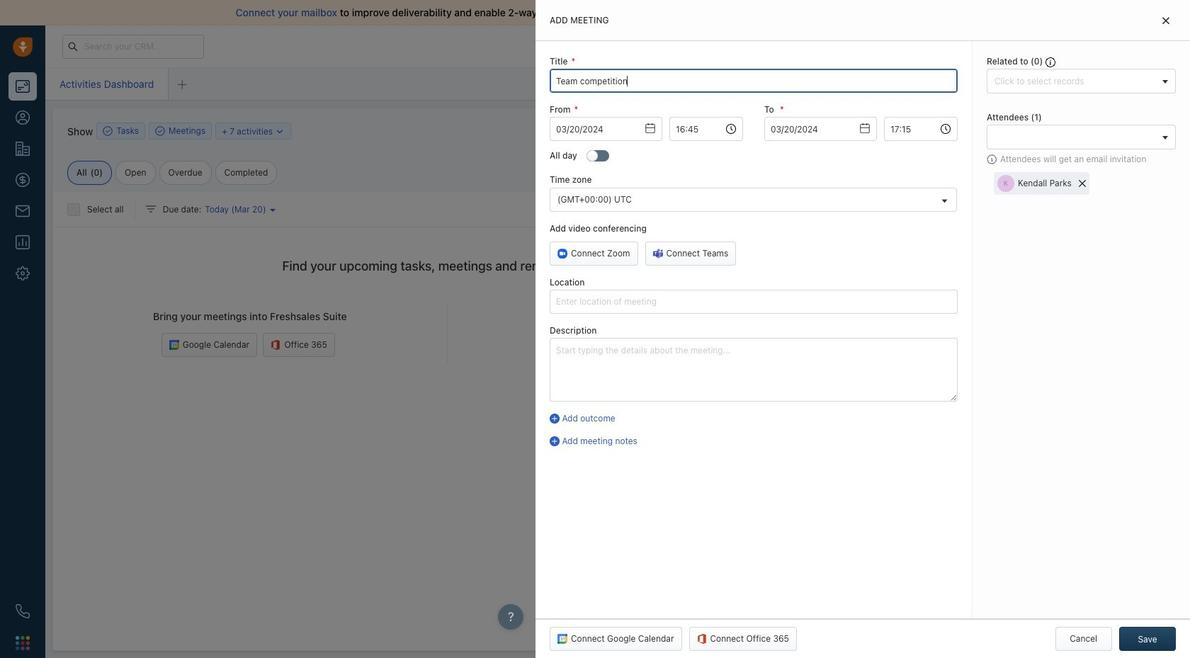 Task type: describe. For each thing, give the bounding box(es) containing it.
Start typing the details about the meeting... text field
[[550, 338, 958, 402]]

-- text field
[[765, 117, 878, 141]]

down image
[[275, 127, 285, 136]]

-- text field
[[550, 117, 663, 141]]

Enter location of meeting text field
[[550, 290, 958, 314]]



Task type: vqa. For each thing, say whether or not it's contained in the screenshot.
container_WX8MsF4aQZ5i3RN1 image
no



Task type: locate. For each thing, give the bounding box(es) containing it.
dialog
[[536, 0, 1191, 658]]

close image
[[1163, 17, 1170, 25]]

None text field
[[670, 117, 744, 141], [885, 117, 958, 141], [670, 117, 744, 141], [885, 117, 958, 141]]

Enter title of meeting text field
[[550, 69, 958, 93]]

Search your CRM... text field
[[62, 34, 204, 58]]

tab panel
[[536, 0, 1191, 658]]

phone element
[[9, 598, 37, 626]]

None search field
[[992, 130, 1158, 145]]

phone image
[[16, 605, 30, 619]]

Click to select records search field
[[992, 74, 1158, 89]]

freshworks switcher image
[[16, 636, 30, 651]]



